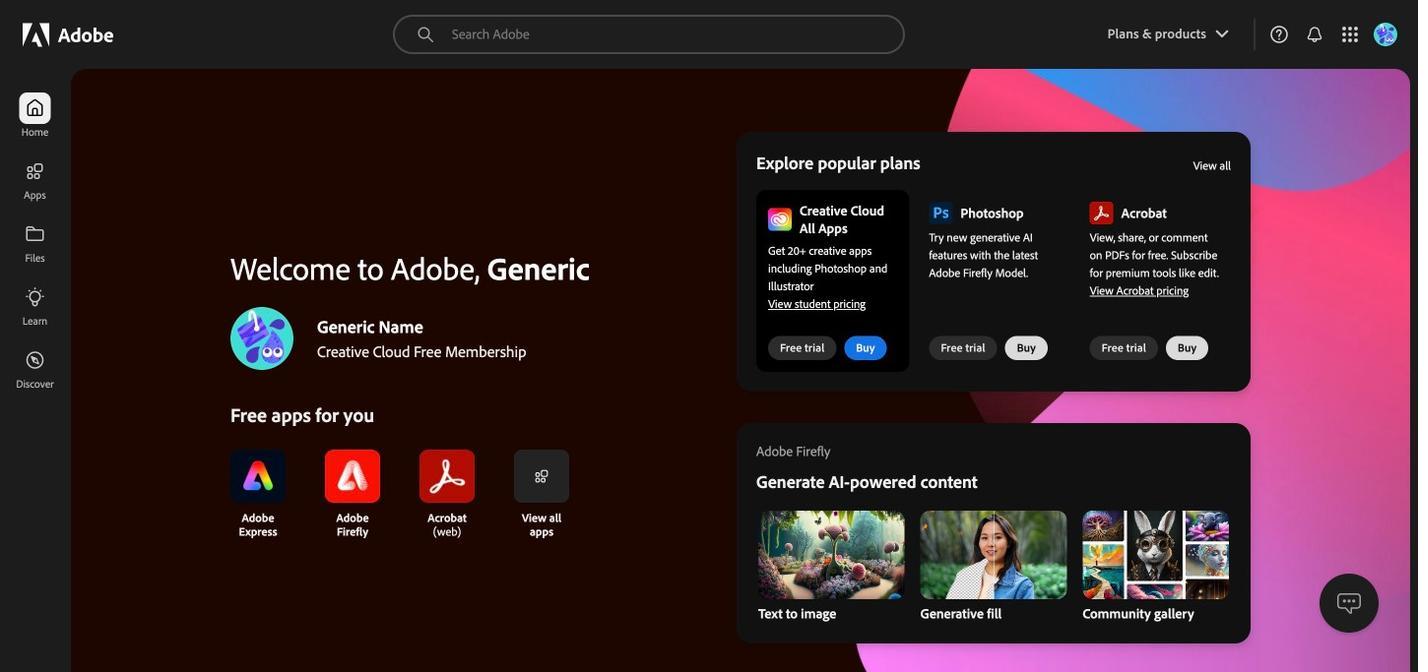 Task type: describe. For each thing, give the bounding box(es) containing it.
community gallery image
[[1083, 511, 1230, 600]]

apps to try element
[[737, 132, 1251, 392]]

photoshop image
[[929, 202, 953, 225]]

adobe express image
[[231, 450, 286, 503]]

acrobat image
[[1090, 202, 1114, 225]]

acrobat image
[[420, 450, 475, 503]]

creative cloud all apps image
[[768, 209, 792, 231]]



Task type: locate. For each thing, give the bounding box(es) containing it.
view more image
[[534, 469, 550, 485]]

generative fill image
[[921, 511, 1067, 600]]

text to image image
[[759, 511, 905, 600]]

Search Adobe search field
[[393, 15, 905, 54]]

adobe firefly image
[[325, 450, 380, 503]]



Task type: vqa. For each thing, say whether or not it's contained in the screenshot.
CREATIVITY
no



